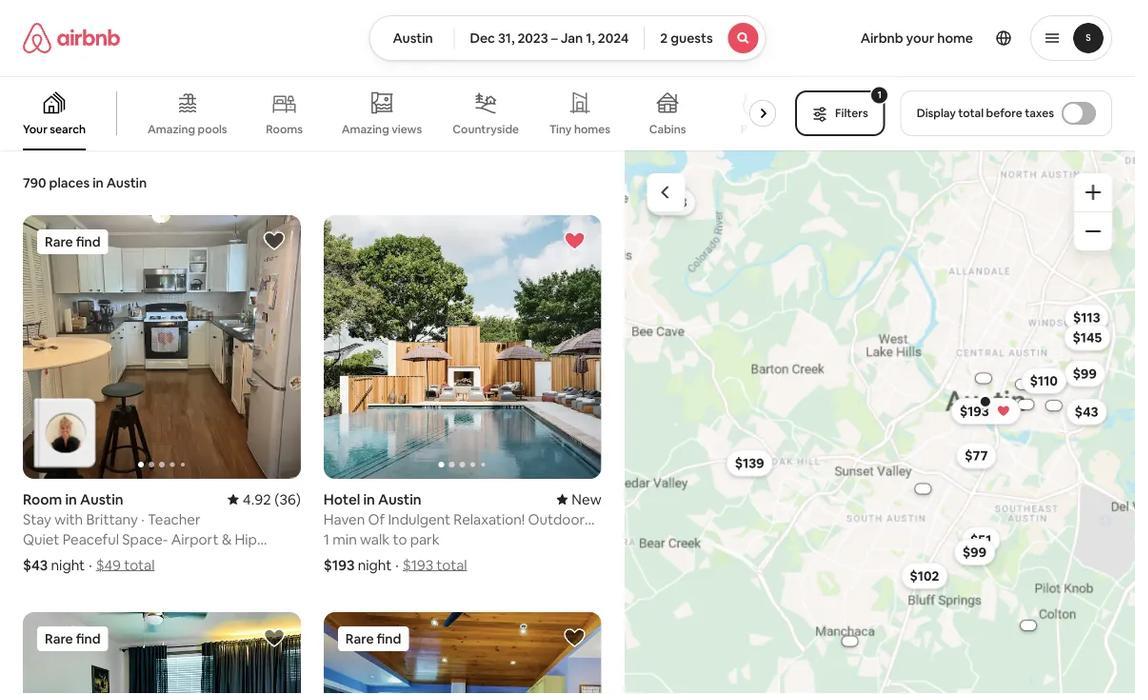 Task type: describe. For each thing, give the bounding box(es) containing it.
room in austin stay with brittany · teacher
[[23, 490, 200, 529]]

0 horizontal spatial total
[[124, 556, 155, 574]]

walk
[[360, 530, 390, 549]]

taxes
[[1025, 106, 1054, 120]]

home
[[937, 30, 973, 47]]

airbnb
[[860, 30, 903, 47]]

min
[[333, 530, 357, 549]]

$49
[[96, 556, 121, 574]]

$203 button
[[648, 189, 696, 216]]

play
[[740, 122, 762, 137]]

jan
[[561, 30, 583, 47]]

amazing for amazing views
[[341, 122, 389, 136]]

dec
[[470, 30, 495, 47]]

31,
[[498, 30, 515, 47]]

group containing amazing views
[[0, 76, 784, 150]]

2
[[660, 30, 668, 47]]

4.92 (36)
[[243, 490, 301, 509]]

1 vertical spatial $99 button
[[954, 539, 995, 565]]

before
[[986, 106, 1022, 120]]

790
[[23, 174, 46, 191]]

your
[[23, 122, 47, 137]]

tiny homes
[[549, 122, 610, 137]]

$43 button
[[1066, 399, 1107, 425]]

new
[[572, 490, 601, 509]]

2 guests button
[[644, 15, 766, 61]]

zoom in image
[[1085, 185, 1101, 200]]

dec 31, 2023 – jan 1, 2024
[[470, 30, 629, 47]]

hotel
[[324, 490, 360, 509]]

$193 button
[[951, 398, 1021, 425]]

tiny
[[549, 122, 572, 137]]

search
[[50, 122, 86, 137]]

amazing views
[[341, 122, 422, 136]]

austin button
[[369, 15, 455, 61]]

guests
[[670, 30, 713, 47]]

$102
[[910, 567, 939, 584]]

austin up to
[[378, 490, 421, 509]]

zoom out image
[[1085, 224, 1101, 239]]

add to wishlist: bungalow in austin image
[[563, 627, 586, 650]]

$113
[[1073, 309, 1101, 326]]

total inside button
[[958, 106, 984, 120]]

$139 button
[[727, 450, 773, 477]]

add to wishlist: apartment in austin image
[[263, 627, 285, 650]]

2023
[[517, 30, 548, 47]]

$43 for $43 night · $49 total
[[23, 556, 48, 574]]

rooms
[[266, 122, 303, 137]]

countryside
[[453, 122, 519, 137]]

airbnb your home link
[[849, 18, 985, 58]]

790 places in austin
[[23, 174, 147, 191]]

total inside 1 min walk to park $193 night · $193 total
[[436, 556, 467, 574]]

$102 button
[[901, 563, 948, 589]]

in for hotel
[[363, 490, 375, 509]]

remove from wishlist: hotel in austin image
[[563, 229, 586, 252]]

1 horizontal spatial $99 button
[[1064, 360, 1106, 387]]

austin right places
[[106, 174, 147, 191]]

brittany
[[86, 510, 138, 529]]

your search
[[23, 122, 86, 137]]

$99 for the bottommost $99 button
[[963, 544, 987, 561]]



Task type: locate. For each thing, give the bounding box(es) containing it.
0 horizontal spatial $99
[[963, 544, 987, 561]]

$43 night · $49 total
[[23, 556, 155, 574]]

0 vertical spatial $99
[[1073, 365, 1097, 382]]

$99 button down $145 button
[[1064, 360, 1106, 387]]

places
[[49, 174, 90, 191]]

2024
[[598, 30, 629, 47]]

$193 down park
[[403, 556, 433, 574]]

amazing pools
[[148, 122, 227, 137]]

$145
[[1073, 329, 1102, 346]]

stay
[[23, 510, 51, 529]]

dec 31, 2023 – jan 1, 2024 button
[[454, 15, 645, 61]]

in inside room in austin stay with brittany · teacher
[[65, 490, 77, 509]]

1 for 1 min walk to park $193 night · $193 total
[[324, 530, 329, 549]]

1 horizontal spatial ·
[[141, 510, 144, 529]]

austin left dec in the left top of the page
[[393, 30, 433, 47]]

your
[[906, 30, 934, 47]]

4.92 out of 5 average rating,  36 reviews image
[[227, 490, 301, 509]]

amazing left views at the left of page
[[341, 122, 389, 136]]

austin
[[393, 30, 433, 47], [106, 174, 147, 191], [80, 490, 123, 509], [378, 490, 421, 509]]

to
[[393, 530, 407, 549]]

homes
[[574, 122, 610, 137]]

airbnb your home
[[860, 30, 973, 47]]

$110
[[1030, 372, 1058, 389]]

night down walk
[[358, 556, 392, 574]]

1 horizontal spatial $193
[[403, 556, 433, 574]]

2 horizontal spatial $193
[[960, 403, 989, 420]]

amazing left the pools
[[148, 122, 195, 137]]

night inside 1 min walk to park $193 night · $193 total
[[358, 556, 392, 574]]

0 horizontal spatial night
[[51, 556, 85, 574]]

google map
showing 20 stays. including 1 saved stay. region
[[593, 93, 1135, 694]]

in right places
[[93, 174, 104, 191]]

night left $49
[[51, 556, 85, 574]]

$193 up $77 button
[[960, 403, 989, 420]]

0 horizontal spatial $193
[[324, 556, 355, 574]]

1 for 1
[[877, 89, 882, 101]]

·
[[141, 510, 144, 529], [89, 556, 92, 574], [395, 556, 399, 574]]

$43 down $145 button
[[1075, 403, 1099, 421]]

0 horizontal spatial amazing
[[148, 122, 195, 137]]

$77 button
[[956, 442, 997, 469]]

add to wishlist: room in austin image
[[263, 229, 285, 252]]

$49 total button
[[96, 556, 155, 574]]

profile element
[[789, 0, 1112, 76]]

1 horizontal spatial 1
[[877, 89, 882, 101]]

0 vertical spatial $99 button
[[1064, 360, 1106, 387]]

display total before taxes
[[917, 106, 1054, 120]]

1 horizontal spatial amazing
[[341, 122, 389, 136]]

· inside room in austin stay with brittany · teacher
[[141, 510, 144, 529]]

night
[[51, 556, 85, 574], [358, 556, 392, 574]]

in for room
[[65, 490, 77, 509]]

filters
[[835, 106, 868, 120]]

2 night from the left
[[358, 556, 392, 574]]

pools
[[198, 122, 227, 137]]

display
[[917, 106, 956, 120]]

1 vertical spatial $43
[[23, 556, 48, 574]]

total left before
[[958, 106, 984, 120]]

new place to stay image
[[556, 490, 601, 509]]

$113 button
[[1065, 304, 1109, 331]]

1 vertical spatial $99
[[963, 544, 987, 561]]

amazing
[[341, 122, 389, 136], [148, 122, 195, 137]]

austin inside room in austin stay with brittany · teacher
[[80, 490, 123, 509]]

filters button
[[795, 90, 885, 136]]

group
[[0, 76, 784, 150], [23, 215, 301, 479], [324, 215, 601, 479], [23, 612, 301, 694], [324, 612, 601, 694]]

0 vertical spatial 1
[[877, 89, 882, 101]]

in right "hotel"
[[363, 490, 375, 509]]

0 vertical spatial $43
[[1075, 403, 1099, 421]]

1 min walk to park $193 night · $193 total
[[324, 530, 467, 574]]

2 horizontal spatial total
[[958, 106, 984, 120]]

park
[[410, 530, 440, 549]]

$193 down min
[[324, 556, 355, 574]]

1 night from the left
[[51, 556, 85, 574]]

none search field containing austin
[[369, 15, 766, 61]]

4.92
[[243, 490, 271, 509]]

$193 inside button
[[960, 403, 989, 420]]

1,
[[586, 30, 595, 47]]

total
[[958, 106, 984, 120], [124, 556, 155, 574], [436, 556, 467, 574]]

$203
[[656, 194, 687, 211]]

1 vertical spatial 1
[[324, 530, 329, 549]]

1 left min
[[324, 530, 329, 549]]

· down to
[[395, 556, 399, 574]]

$193 total button
[[403, 556, 467, 574]]

$43
[[1075, 403, 1099, 421], [23, 556, 48, 574]]

2 guests
[[660, 30, 713, 47]]

total right $49
[[124, 556, 155, 574]]

$139
[[735, 455, 765, 472]]

1 horizontal spatial total
[[436, 556, 467, 574]]

1 down airbnb
[[877, 89, 882, 101]]

display total before taxes button
[[900, 90, 1112, 136]]

room
[[23, 490, 62, 509]]

0 horizontal spatial in
[[65, 490, 77, 509]]

· inside 1 min walk to park $193 night · $193 total
[[395, 556, 399, 574]]

None search field
[[369, 15, 766, 61]]

0 horizontal spatial $99 button
[[954, 539, 995, 565]]

1 horizontal spatial $43
[[1075, 403, 1099, 421]]

amazing for amazing pools
[[148, 122, 195, 137]]

$51
[[971, 531, 992, 548]]

$43 inside button
[[1075, 403, 1099, 421]]

1
[[877, 89, 882, 101], [324, 530, 329, 549]]

· left $49
[[89, 556, 92, 574]]

–
[[551, 30, 558, 47]]

$99 button
[[1064, 360, 1106, 387], [954, 539, 995, 565]]

1 horizontal spatial in
[[93, 174, 104, 191]]

$77
[[965, 447, 988, 464]]

austin up brittany at left bottom
[[80, 490, 123, 509]]

· right brittany at left bottom
[[141, 510, 144, 529]]

$43 for $43
[[1075, 403, 1099, 421]]

cabins
[[649, 122, 686, 137]]

$43 down stay
[[23, 556, 48, 574]]

$99 for the right $99 button
[[1073, 365, 1097, 382]]

teacher
[[148, 510, 200, 529]]

(36)
[[274, 490, 301, 509]]

in up with
[[65, 490, 77, 509]]

$110 button
[[1022, 367, 1067, 394]]

1 horizontal spatial night
[[358, 556, 392, 574]]

0 horizontal spatial ·
[[89, 556, 92, 574]]

2 horizontal spatial in
[[363, 490, 375, 509]]

2 horizontal spatial ·
[[395, 556, 399, 574]]

$193
[[960, 403, 989, 420], [324, 556, 355, 574], [403, 556, 433, 574]]

1 horizontal spatial $99
[[1073, 365, 1097, 382]]

0 horizontal spatial $43
[[23, 556, 48, 574]]

1 inside 1 min walk to park $193 night · $193 total
[[324, 530, 329, 549]]

$99
[[1073, 365, 1097, 382], [963, 544, 987, 561]]

austin inside button
[[393, 30, 433, 47]]

$51 button
[[962, 526, 1000, 553]]

hotel in austin
[[324, 490, 421, 509]]

in
[[93, 174, 104, 191], [65, 490, 77, 509], [363, 490, 375, 509]]

$99 button right $102 button
[[954, 539, 995, 565]]

with
[[54, 510, 83, 529]]

total down park
[[436, 556, 467, 574]]

0 horizontal spatial 1
[[324, 530, 329, 549]]

$145 button
[[1064, 324, 1111, 351]]

views
[[392, 122, 422, 136]]



Task type: vqa. For each thing, say whether or not it's contained in the screenshot.
guests
yes



